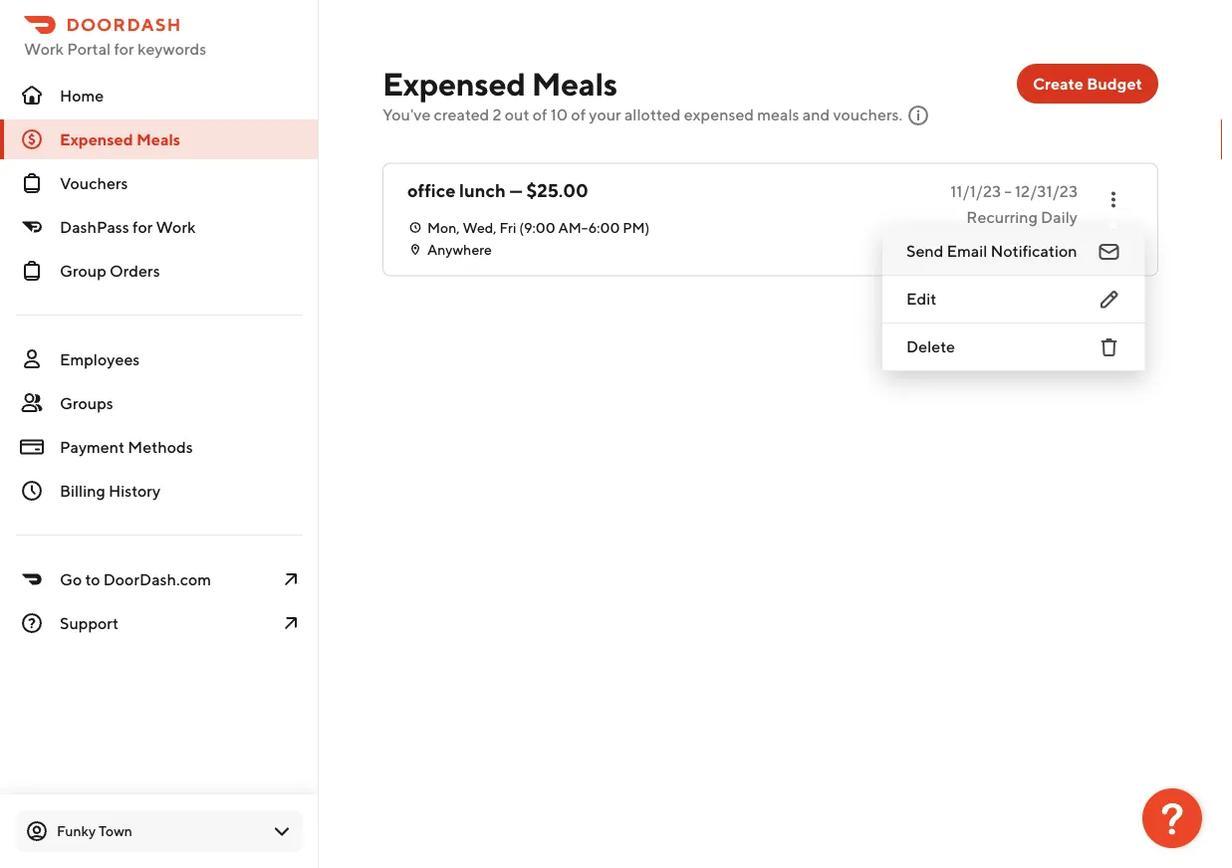 Task type: locate. For each thing, give the bounding box(es) containing it.
group orders
[[60, 261, 160, 280]]

support
[[60, 614, 119, 633]]

of right 10
[[571, 105, 586, 124]]

go to doordash.com link
[[0, 560, 319, 600]]

home
[[60, 86, 104, 105]]

am–6:00
[[558, 219, 620, 236]]

expensed meals up "2"
[[383, 65, 617, 102]]

(9:00
[[519, 219, 556, 236]]

1 of from the left
[[533, 105, 547, 124]]

group
[[60, 261, 106, 280]]

budget
[[1087, 74, 1143, 93]]

for right portal
[[114, 39, 134, 58]]

out
[[505, 105, 529, 124]]

wed,
[[463, 219, 497, 236]]

0 horizontal spatial expensed meals
[[60, 130, 180, 149]]

work left portal
[[24, 39, 64, 58]]

0 horizontal spatial work
[[24, 39, 64, 58]]

pm)
[[623, 219, 650, 236]]

expensed meals
[[383, 65, 617, 102], [60, 130, 180, 149]]

work up group orders link
[[156, 218, 196, 237]]

–
[[1005, 181, 1012, 200]]

mon, wed, fri (9:00 am–6:00 pm)
[[427, 219, 650, 236]]

of left 10
[[533, 105, 547, 124]]

for
[[114, 39, 134, 58], [132, 218, 153, 237]]

billing history link
[[0, 471, 319, 511]]

meals up 10
[[532, 65, 617, 102]]

1 horizontal spatial meals
[[532, 65, 617, 102]]

1 horizontal spatial of
[[571, 105, 586, 124]]

expensed meals up "vouchers"
[[60, 130, 180, 149]]

expensed meals link
[[0, 120, 319, 159]]

edit icon image
[[1097, 288, 1121, 312]]

to
[[85, 570, 100, 589]]

meals
[[757, 105, 799, 124]]

support link
[[0, 604, 319, 644]]

payment methods link
[[0, 427, 319, 467]]

open resource center image
[[1143, 789, 1202, 849]]

office
[[407, 180, 456, 201]]

1 horizontal spatial expensed
[[383, 65, 526, 102]]

10
[[551, 105, 568, 124]]

vouchers.
[[833, 105, 903, 124]]

12/31/23
[[1015, 181, 1078, 200]]

vouchers link
[[0, 163, 319, 203]]

0 vertical spatial meals
[[532, 65, 617, 102]]

group orders link
[[0, 251, 319, 291]]

funky
[[57, 823, 96, 840]]

delete icon image
[[1097, 336, 1121, 360]]

menu
[[883, 222, 1145, 372]]

billing
[[60, 482, 105, 501]]

lunch
[[459, 180, 506, 201]]

1 vertical spatial meals
[[136, 130, 180, 149]]

1 vertical spatial for
[[132, 218, 153, 237]]

work
[[24, 39, 64, 58], [156, 218, 196, 237]]

0 vertical spatial expensed
[[383, 65, 526, 102]]

mon,
[[427, 219, 460, 236]]

0 horizontal spatial expensed
[[60, 130, 133, 149]]

anywhere
[[427, 241, 492, 258]]

11/1/23 – 12/31/23 recurring daily
[[950, 181, 1078, 226]]

expensed up "vouchers"
[[60, 130, 133, 149]]

1 horizontal spatial work
[[156, 218, 196, 237]]

groups link
[[0, 384, 319, 423]]

funky town
[[57, 823, 132, 840]]

expensed up created at the top
[[383, 65, 526, 102]]

expensed
[[383, 65, 526, 102], [60, 130, 133, 149]]

0 vertical spatial expensed meals
[[383, 65, 617, 102]]

you've created 2 out of 10 of your allotted expensed meals and vouchers.
[[383, 105, 903, 124]]

meals down home link
[[136, 130, 180, 149]]

0 vertical spatial work
[[24, 39, 64, 58]]

work portal for keywords
[[24, 39, 206, 58]]

edit
[[906, 289, 937, 308]]

send
[[906, 242, 944, 260]]

for up orders
[[132, 218, 153, 237]]

employees link
[[0, 340, 319, 380]]

billing history
[[60, 482, 160, 501]]

meals
[[532, 65, 617, 102], [136, 130, 180, 149]]

option group
[[883, 228, 1145, 372]]

expensed
[[684, 105, 754, 124]]

payment
[[60, 438, 125, 457]]

delete button
[[883, 324, 1145, 372]]

0 horizontal spatial of
[[533, 105, 547, 124]]

of
[[533, 105, 547, 124], [571, 105, 586, 124]]

1 vertical spatial expensed meals
[[60, 130, 180, 149]]



Task type: vqa. For each thing, say whether or not it's contained in the screenshot.
Japanese
no



Task type: describe. For each thing, give the bounding box(es) containing it.
you've
[[383, 105, 431, 124]]

2
[[493, 105, 502, 124]]

and
[[803, 105, 830, 124]]

your
[[589, 105, 621, 124]]

fri
[[500, 219, 516, 236]]

employees
[[60, 350, 140, 369]]

dashpass for work link
[[0, 207, 319, 247]]

send email notification
[[906, 242, 1077, 260]]

create budget button
[[1017, 64, 1159, 104]]

option group containing send email notification
[[883, 228, 1145, 372]]

notification
[[991, 242, 1077, 260]]

created
[[434, 105, 489, 124]]

$25.00
[[526, 180, 589, 201]]

payment methods
[[60, 438, 193, 457]]

dashpass for work
[[60, 218, 196, 237]]

daily
[[1041, 207, 1078, 226]]

delete
[[906, 337, 955, 356]]

menu containing send email notification
[[883, 222, 1145, 372]]

send email notification button
[[883, 228, 1145, 276]]

—
[[510, 180, 523, 201]]

edit button
[[883, 276, 1145, 324]]

allotted
[[624, 105, 681, 124]]

groups
[[60, 394, 113, 413]]

history
[[109, 482, 160, 501]]

office lunch — $25.00
[[407, 180, 589, 201]]

doordash.com
[[103, 570, 211, 589]]

0 horizontal spatial meals
[[136, 130, 180, 149]]

methods
[[128, 438, 193, 457]]

keywords
[[137, 39, 206, 58]]

actions image
[[1102, 188, 1126, 212]]

email
[[947, 242, 988, 260]]

11/1/23
[[950, 181, 1001, 200]]

recurring
[[967, 207, 1038, 226]]

go
[[60, 570, 82, 589]]

vouchers
[[60, 174, 128, 193]]

orders
[[110, 261, 160, 280]]

portal
[[67, 39, 111, 58]]

town
[[99, 823, 132, 840]]

create
[[1033, 74, 1084, 93]]

1 vertical spatial expensed
[[60, 130, 133, 149]]

1 horizontal spatial expensed meals
[[383, 65, 617, 102]]

1 vertical spatial work
[[156, 218, 196, 237]]

dashpass
[[60, 218, 129, 237]]

go to doordash.com
[[60, 570, 211, 589]]

email icon image
[[1097, 240, 1121, 264]]

create budget
[[1033, 74, 1143, 93]]

2 of from the left
[[571, 105, 586, 124]]

home link
[[0, 76, 319, 116]]

0 vertical spatial for
[[114, 39, 134, 58]]



